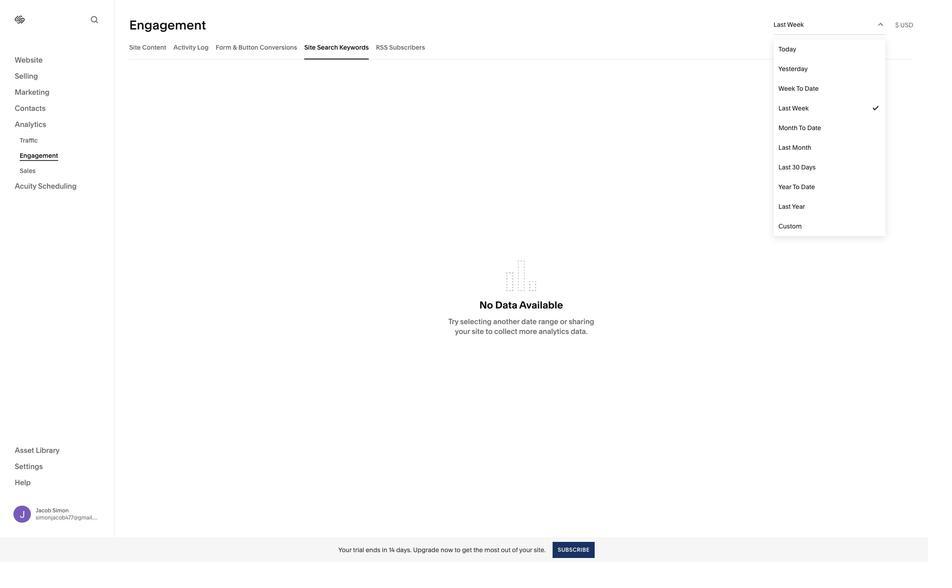 Task type: describe. For each thing, give the bounding box(es) containing it.
week inside button
[[788, 21, 805, 29]]

1 vertical spatial month
[[793, 144, 812, 152]]

now
[[441, 547, 454, 555]]

rss
[[376, 43, 388, 51]]

1 horizontal spatial your
[[520, 547, 533, 555]]

usd
[[901, 21, 914, 29]]

site for site content
[[129, 43, 141, 51]]

1 horizontal spatial engagement
[[129, 17, 206, 32]]

subscribe
[[558, 547, 590, 554]]

form & button conversions
[[216, 43, 297, 51]]

date for week to date
[[806, 85, 819, 93]]

content
[[142, 43, 166, 51]]

$ usd
[[896, 21, 914, 29]]

asset library link
[[15, 446, 99, 457]]

settings link
[[15, 462, 99, 473]]

help
[[15, 479, 31, 487]]

rss subscribers button
[[376, 35, 425, 60]]

site content button
[[129, 35, 166, 60]]

1 vertical spatial engagement
[[20, 152, 58, 160]]

your
[[339, 547, 352, 555]]

1 vertical spatial year
[[793, 203, 806, 211]]

data
[[496, 300, 518, 312]]

site
[[472, 327, 484, 336]]

0 vertical spatial month
[[779, 124, 798, 132]]

last up custom
[[779, 203, 791, 211]]

last month
[[779, 144, 812, 152]]

rss subscribers
[[376, 43, 425, 51]]

2 vertical spatial week
[[793, 104, 809, 112]]

month to date
[[779, 124, 822, 132]]

traffic link
[[20, 133, 104, 148]]

days
[[802, 163, 816, 172]]

last inside button
[[774, 21, 787, 29]]

sharing
[[569, 318, 595, 327]]

simon
[[53, 508, 69, 514]]

simonjacob477@gmail.com
[[36, 515, 105, 522]]

1 vertical spatial week
[[779, 85, 796, 93]]

site search keywords button
[[305, 35, 369, 60]]

scheduling
[[38, 182, 77, 191]]

week to date
[[779, 85, 819, 93]]

range
[[539, 318, 559, 327]]

jacob
[[36, 508, 51, 514]]

year to date
[[779, 183, 816, 191]]

traffic
[[20, 137, 38, 145]]

marketing link
[[15, 87, 99, 98]]

1 vertical spatial last week
[[779, 104, 809, 112]]

selecting
[[461, 318, 492, 327]]

analytics link
[[15, 120, 99, 130]]

available
[[520, 300, 564, 312]]

another
[[494, 318, 520, 327]]

date for month to date
[[808, 124, 822, 132]]

library
[[36, 446, 60, 455]]

custom
[[779, 223, 802, 231]]

out
[[501, 547, 511, 555]]

activity log button
[[174, 35, 209, 60]]

selling link
[[15, 71, 99, 82]]

subscribe button
[[553, 543, 595, 559]]

activity
[[174, 43, 196, 51]]

today
[[779, 45, 797, 53]]

14
[[389, 547, 395, 555]]

try selecting another date range or sharing your site to collect more analytics data.
[[449, 318, 595, 336]]

data.
[[571, 327, 588, 336]]

last 30 days
[[779, 163, 816, 172]]

the
[[474, 547, 483, 555]]

to for week
[[797, 85, 804, 93]]

last year
[[779, 203, 806, 211]]

website link
[[15, 55, 99, 66]]

analytics
[[539, 327, 570, 336]]

last week button
[[774, 15, 886, 34]]

to for year
[[793, 183, 800, 191]]

30
[[793, 163, 800, 172]]

your trial ends in 14 days. upgrade now to get the most out of your site.
[[339, 547, 546, 555]]

search
[[317, 43, 338, 51]]

contacts link
[[15, 103, 99, 114]]

selling
[[15, 72, 38, 81]]



Task type: locate. For each thing, give the bounding box(es) containing it.
in
[[382, 547, 388, 555]]

tab list containing site content
[[129, 35, 914, 60]]

your inside try selecting another date range or sharing your site to collect more analytics data.
[[455, 327, 470, 336]]

upgrade
[[413, 547, 440, 555]]

last week
[[774, 21, 805, 29], [779, 104, 809, 112]]

to right site
[[486, 327, 493, 336]]

month up the last month
[[779, 124, 798, 132]]

2 site from the left
[[305, 43, 316, 51]]

date down yesterday
[[806, 85, 819, 93]]

get
[[462, 547, 472, 555]]

0 vertical spatial date
[[806, 85, 819, 93]]

0 horizontal spatial your
[[455, 327, 470, 336]]

1 vertical spatial to
[[455, 547, 461, 555]]

last down week to date
[[779, 104, 791, 112]]

acuity
[[15, 182, 36, 191]]

week
[[788, 21, 805, 29], [779, 85, 796, 93], [793, 104, 809, 112]]

to down '30'
[[793, 183, 800, 191]]

0 horizontal spatial engagement
[[20, 152, 58, 160]]

to
[[797, 85, 804, 93], [800, 124, 807, 132], [793, 183, 800, 191]]

engagement up the content at the top left
[[129, 17, 206, 32]]

1 vertical spatial to
[[800, 124, 807, 132]]

engagement down the 'traffic'
[[20, 152, 58, 160]]

week up today
[[788, 21, 805, 29]]

site
[[129, 43, 141, 51], [305, 43, 316, 51]]

0 vertical spatial last week
[[774, 21, 805, 29]]

1 vertical spatial your
[[520, 547, 533, 555]]

asset
[[15, 446, 34, 455]]

last up last 30 days
[[779, 144, 791, 152]]

contacts
[[15, 104, 46, 113]]

0 horizontal spatial to
[[455, 547, 461, 555]]

keywords
[[340, 43, 369, 51]]

to inside try selecting another date range or sharing your site to collect more analytics data.
[[486, 327, 493, 336]]

0 vertical spatial engagement
[[129, 17, 206, 32]]

your right of
[[520, 547, 533, 555]]

site content
[[129, 43, 166, 51]]

engagement
[[129, 17, 206, 32], [20, 152, 58, 160]]

site left search
[[305, 43, 316, 51]]

tab list
[[129, 35, 914, 60]]

date for year to date
[[802, 183, 816, 191]]

0 vertical spatial to
[[797, 85, 804, 93]]

2 vertical spatial date
[[802, 183, 816, 191]]

1 horizontal spatial year
[[793, 203, 806, 211]]

or
[[560, 318, 568, 327]]

last week up today
[[774, 21, 805, 29]]

last week inside last week button
[[774, 21, 805, 29]]

most
[[485, 547, 500, 555]]

to for month
[[800, 124, 807, 132]]

your down try
[[455, 327, 470, 336]]

help link
[[15, 478, 31, 488]]

last left '30'
[[779, 163, 791, 172]]

0 vertical spatial week
[[788, 21, 805, 29]]

jacob simon simonjacob477@gmail.com
[[36, 508, 105, 522]]

yesterday
[[779, 65, 808, 73]]

collect
[[495, 327, 518, 336]]

no
[[480, 300, 494, 312]]

1 site from the left
[[129, 43, 141, 51]]

$
[[896, 21, 900, 29]]

last week down week to date
[[779, 104, 809, 112]]

year
[[779, 183, 792, 191], [793, 203, 806, 211]]

site for site search keywords
[[305, 43, 316, 51]]

activity log
[[174, 43, 209, 51]]

button
[[239, 43, 259, 51]]

trial
[[353, 547, 364, 555]]

acuity scheduling
[[15, 182, 77, 191]]

sales
[[20, 167, 36, 175]]

0 horizontal spatial year
[[779, 183, 792, 191]]

analytics
[[15, 120, 46, 129]]

0 vertical spatial your
[[455, 327, 470, 336]]

2 vertical spatial to
[[793, 183, 800, 191]]

1 vertical spatial date
[[808, 124, 822, 132]]

conversions
[[260, 43, 297, 51]]

asset library
[[15, 446, 60, 455]]

form
[[216, 43, 232, 51]]

log
[[197, 43, 209, 51]]

site search keywords
[[305, 43, 369, 51]]

year down year to date
[[793, 203, 806, 211]]

month
[[779, 124, 798, 132], [793, 144, 812, 152]]

1 horizontal spatial site
[[305, 43, 316, 51]]

form & button conversions button
[[216, 35, 297, 60]]

site inside button
[[129, 43, 141, 51]]

site.
[[534, 547, 546, 555]]

settings
[[15, 462, 43, 471]]

no data available
[[480, 300, 564, 312]]

date up the last month
[[808, 124, 822, 132]]

&
[[233, 43, 237, 51]]

date
[[522, 318, 537, 327]]

date down the "days"
[[802, 183, 816, 191]]

marketing
[[15, 88, 50, 97]]

year up last year
[[779, 183, 792, 191]]

acuity scheduling link
[[15, 181, 99, 192]]

try
[[449, 318, 459, 327]]

last up today
[[774, 21, 787, 29]]

0 vertical spatial to
[[486, 327, 493, 336]]

last
[[774, 21, 787, 29], [779, 104, 791, 112], [779, 144, 791, 152], [779, 163, 791, 172], [779, 203, 791, 211]]

to down yesterday
[[797, 85, 804, 93]]

week up month to date
[[793, 104, 809, 112]]

days.
[[397, 547, 412, 555]]

to up the last month
[[800, 124, 807, 132]]

week down yesterday
[[779, 85, 796, 93]]

date
[[806, 85, 819, 93], [808, 124, 822, 132], [802, 183, 816, 191]]

engagement link
[[20, 148, 104, 163]]

website
[[15, 56, 43, 64]]

subscribers
[[390, 43, 425, 51]]

month down month to date
[[793, 144, 812, 152]]

your
[[455, 327, 470, 336], [520, 547, 533, 555]]

site left the content at the top left
[[129, 43, 141, 51]]

0 horizontal spatial site
[[129, 43, 141, 51]]

0 vertical spatial year
[[779, 183, 792, 191]]

site inside button
[[305, 43, 316, 51]]

1 horizontal spatial to
[[486, 327, 493, 336]]

sales link
[[20, 163, 104, 179]]

of
[[513, 547, 518, 555]]

more
[[519, 327, 538, 336]]

to left get
[[455, 547, 461, 555]]

ends
[[366, 547, 381, 555]]



Task type: vqa. For each thing, say whether or not it's contained in the screenshot.
your inside the Try Selecting Another Date Range Or Sharing Your Site To Collect More Analytics Data.
yes



